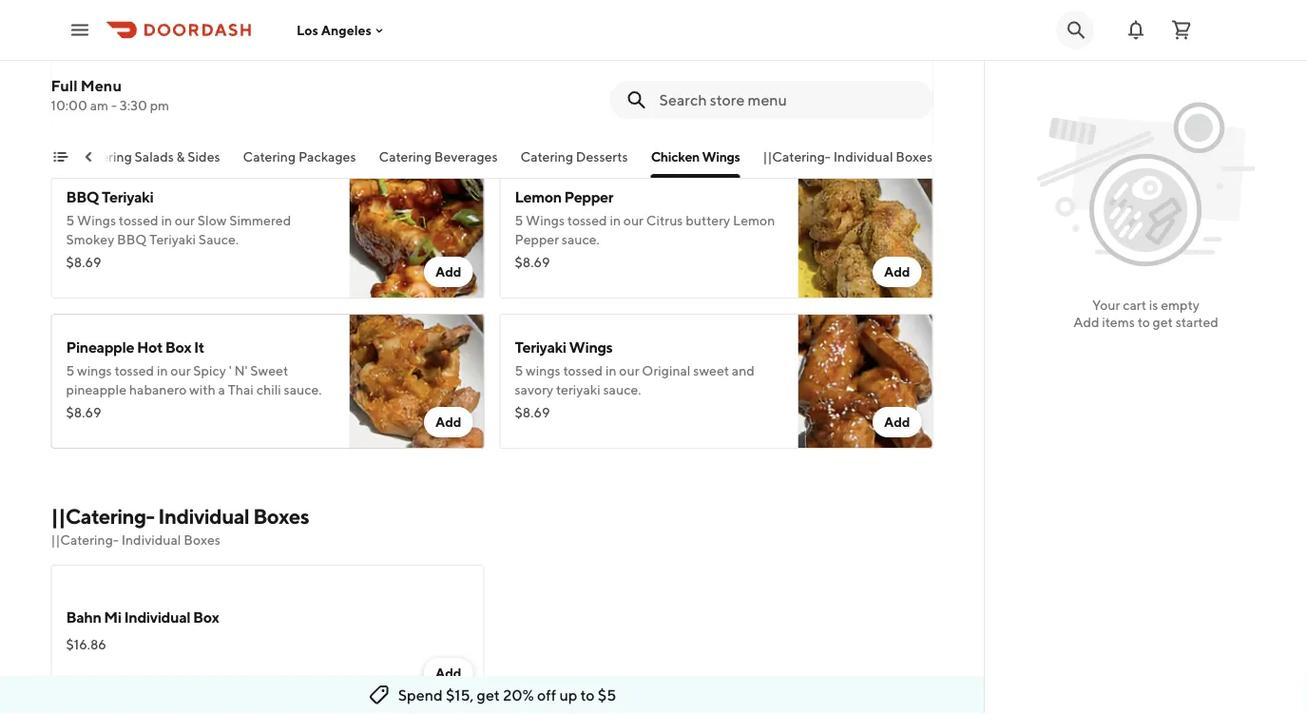Task type: describe. For each thing, give the bounding box(es) containing it.
tossed inside pineapple hot box it 5 wings tossed in our spicy ' n' sweet pineapple habanero with a thai chili sauce. $8.69
[[114, 363, 154, 379]]

sweet inside pineapple hot box it 5 wings tossed in our spicy ' n' sweet pineapple habanero with a thai chili sauce. $8.69
[[250, 363, 288, 379]]

5 wings tossed in our sweet spicy habanero thai chili sauce.
[[515, 63, 778, 97]]

pm
[[150, 97, 169, 113]]

$15,
[[446, 686, 474, 704]]

citrus
[[646, 213, 683, 229]]

pineapple hot box it 5 wings tossed in our spicy ' n' sweet pineapple habanero with a thai chili sauce. $8.69
[[66, 339, 322, 421]]

3:30
[[120, 97, 147, 113]]

1 vertical spatial pepper
[[515, 232, 559, 248]]

with
[[189, 382, 216, 398]]

box inside pineapple hot box it 5 wings tossed in our spicy ' n' sweet pineapple habanero with a thai chili sauce. $8.69
[[165, 339, 191, 357]]

in for curry zing
[[161, 63, 172, 78]]

catering packages
[[244, 149, 357, 165]]

curry zing 5 wings tossed in our yellow coconut curry sauce $8.69
[[66, 38, 327, 120]]

sauce. inside 5 wings tossed in our sweet spicy habanero thai chili sauce.
[[571, 82, 609, 97]]

5 inside pineapple hot box it 5 wings tossed in our spicy ' n' sweet pineapple habanero with a thai chili sauce. $8.69
[[66, 363, 74, 379]]

pineapple
[[66, 339, 134, 357]]

tossed for curry zing
[[119, 63, 158, 78]]

5 for lemon pepper
[[515, 213, 523, 229]]

catering desserts button
[[521, 147, 629, 178]]

sweet inside 5 wings tossed in our sweet spicy habanero thai chili sauce.
[[646, 63, 684, 78]]

yellow
[[198, 63, 238, 78]]

full menu 10:00 am - 3:30 pm
[[51, 77, 169, 113]]

0 items, open order cart image
[[1171, 19, 1193, 41]]

honey hot box it image
[[798, 14, 933, 149]]

chili inside 5 wings tossed in our sweet spicy habanero thai chili sauce.
[[543, 82, 568, 97]]

add button for pineapple hot box it
[[424, 407, 473, 438]]

our for teriyaki wings
[[619, 363, 640, 379]]

buttery
[[686, 213, 731, 229]]

catering beverages
[[379, 149, 498, 165]]

zing
[[106, 38, 137, 56]]

wings inside pineapple hot box it 5 wings tossed in our spicy ' n' sweet pineapple habanero with a thai chili sauce. $8.69
[[77, 363, 112, 379]]

catering salads & sides button
[[80, 147, 221, 178]]

slow
[[198, 213, 227, 229]]

1 horizontal spatial curry
[[293, 63, 327, 78]]

thai inside 5 wings tossed in our sweet spicy habanero thai chili sauce.
[[515, 82, 541, 97]]

5 inside 5 wings tossed in our sweet spicy habanero thai chili sauce.
[[515, 63, 523, 78]]

10:00
[[51, 97, 87, 113]]

teriyaki
[[556, 382, 601, 398]]

wings inside teriyaki wings 5 wings tossed in our original sweet and savory teriyaki sauce. $8.69
[[569, 339, 613, 357]]

our inside 5 wings tossed in our sweet spicy habanero thai chili sauce.
[[624, 63, 644, 78]]

$8.69 inside lemon pepper 5 wings tossed in our citrus buttery lemon pepper sauce. $8.69
[[515, 255, 550, 271]]

hot
[[137, 339, 163, 357]]

our inside pineapple hot box it 5 wings tossed in our spicy ' n' sweet pineapple habanero with a thai chili sauce. $8.69
[[171, 363, 191, 379]]

am
[[90, 97, 109, 113]]

$16.86
[[66, 637, 106, 653]]

los angeles button
[[297, 22, 387, 38]]

items
[[1102, 314, 1135, 330]]

curry zing image
[[349, 14, 485, 149]]

20%
[[503, 686, 534, 704]]

los
[[297, 22, 318, 38]]

$8.69 inside bbq teriyaki 5 wings tossed in our slow simmered smokey bbq teriyaki sauce. $8.69
[[66, 255, 101, 271]]

smokey
[[66, 232, 114, 248]]

packages
[[299, 149, 357, 165]]

habanero inside 5 wings tossed in our sweet spicy habanero thai chili sauce.
[[721, 63, 778, 78]]

0 horizontal spatial boxes
[[184, 533, 221, 548]]

0 horizontal spatial lemon
[[515, 188, 562, 206]]

angeles
[[321, 22, 372, 38]]

bahn mi individual box
[[66, 609, 219, 627]]

scroll menu navigation left image
[[81, 149, 97, 165]]

and
[[732, 363, 755, 379]]

our for lemon pepper
[[624, 213, 644, 229]]

savory
[[515, 382, 554, 398]]

habanero inside pineapple hot box it 5 wings tossed in our spicy ' n' sweet pineapple habanero with a thai chili sauce. $8.69
[[129, 382, 187, 398]]

open menu image
[[68, 19, 91, 41]]

bbq teriyaki image
[[349, 164, 485, 299]]

in for lemon pepper
[[610, 213, 621, 229]]

desserts
[[577, 149, 629, 165]]

5 for curry zing
[[66, 63, 74, 78]]

||catering- individual boxes button
[[764, 147, 933, 178]]

off
[[537, 686, 557, 704]]

sauce
[[66, 82, 103, 97]]

spend
[[398, 686, 443, 704]]

$8.69 inside teriyaki wings 5 wings tossed in our original sweet and savory teriyaki sauce. $8.69
[[515, 405, 550, 421]]

catering for catering packages
[[244, 149, 296, 165]]

wings inside curry zing 5 wings tossed in our yellow coconut curry sauce $8.69
[[77, 63, 116, 78]]

menu
[[81, 77, 122, 95]]

'
[[229, 363, 232, 379]]

2 vertical spatial ||catering-
[[51, 533, 119, 548]]

catering for catering salads & sides
[[80, 149, 132, 165]]

spicy
[[193, 363, 226, 379]]

1 horizontal spatial box
[[193, 609, 219, 627]]

spicy
[[687, 63, 718, 78]]

chili inside pineapple hot box it 5 wings tossed in our spicy ' n' sweet pineapple habanero with a thai chili sauce. $8.69
[[256, 382, 281, 398]]

teriyaki wings image
[[798, 314, 933, 449]]

coconut
[[240, 63, 290, 78]]

sauce. inside lemon pepper 5 wings tossed in our citrus buttery lemon pepper sauce. $8.69
[[562, 232, 600, 248]]

wings inside lemon pepper 5 wings tossed in our citrus buttery lemon pepper sauce. $8.69
[[526, 213, 565, 229]]

5 for bbq teriyaki
[[66, 213, 74, 229]]



Task type: locate. For each thing, give the bounding box(es) containing it.
habanero down hot
[[129, 382, 187, 398]]

0 vertical spatial lemon
[[515, 188, 562, 206]]

tossed down zing
[[119, 63, 158, 78]]

1 horizontal spatial get
[[1153, 314, 1173, 330]]

add button for lemon pepper
[[873, 257, 922, 288]]

0 horizontal spatial to
[[581, 686, 595, 704]]

sauce. down catering desserts button
[[562, 232, 600, 248]]

catering for catering beverages
[[379, 149, 432, 165]]

1 horizontal spatial to
[[1138, 314, 1150, 330]]

tossed up teriyaki
[[563, 363, 603, 379]]

mi
[[104, 609, 121, 627]]

1 vertical spatial lemon
[[733, 213, 775, 229]]

sauce. inside pineapple hot box it 5 wings tossed in our spicy ' n' sweet pineapple habanero with a thai chili sauce. $8.69
[[284, 382, 322, 398]]

tossed for bbq teriyaki
[[119, 213, 158, 229]]

in for bbq teriyaki
[[161, 213, 172, 229]]

in inside pineapple hot box it 5 wings tossed in our spicy ' n' sweet pineapple habanero with a thai chili sauce. $8.69
[[157, 363, 168, 379]]

0 vertical spatial teriyaki
[[102, 188, 153, 206]]

5 inside teriyaki wings 5 wings tossed in our original sweet and savory teriyaki sauce. $8.69
[[515, 363, 523, 379]]

in up desserts
[[610, 63, 621, 78]]

beverages
[[435, 149, 498, 165]]

up
[[560, 686, 578, 704]]

thai up catering desserts in the top of the page
[[515, 82, 541, 97]]

habanero
[[721, 63, 778, 78], [129, 382, 187, 398]]

add button for bbq teriyaki
[[424, 257, 473, 288]]

bbq teriyaki 5 wings tossed in our slow simmered smokey bbq teriyaki sauce. $8.69
[[66, 188, 291, 271]]

box
[[165, 339, 191, 357], [193, 609, 219, 627]]

0 vertical spatial curry
[[66, 38, 104, 56]]

teriyaki
[[102, 188, 153, 206], [150, 232, 196, 248], [515, 339, 567, 357]]

5 inside lemon pepper 5 wings tossed in our citrus buttery lemon pepper sauce. $8.69
[[515, 213, 523, 229]]

3 catering from the left
[[379, 149, 432, 165]]

get right $15,
[[477, 686, 500, 704]]

tossed inside curry zing 5 wings tossed in our yellow coconut curry sauce $8.69
[[119, 63, 158, 78]]

your cart is empty add items to get started
[[1074, 297, 1219, 330]]

a
[[218, 382, 225, 398]]

our inside teriyaki wings 5 wings tossed in our original sweet and savory teriyaki sauce. $8.69
[[619, 363, 640, 379]]

tossed
[[119, 63, 158, 78], [568, 63, 607, 78], [119, 213, 158, 229], [568, 213, 607, 229], [114, 363, 154, 379], [563, 363, 603, 379]]

in
[[161, 63, 172, 78], [610, 63, 621, 78], [161, 213, 172, 229], [610, 213, 621, 229], [157, 363, 168, 379], [606, 363, 617, 379]]

1 vertical spatial bbq
[[117, 232, 147, 248]]

sweet
[[646, 63, 684, 78], [250, 363, 288, 379]]

tossed inside lemon pepper 5 wings tossed in our citrus buttery lemon pepper sauce. $8.69
[[568, 213, 607, 229]]

wings up sauce
[[77, 63, 116, 78]]

salads
[[135, 149, 174, 165]]

in down hot
[[157, 363, 168, 379]]

0 vertical spatial thai
[[515, 82, 541, 97]]

0 horizontal spatial sweet
[[250, 363, 288, 379]]

wings
[[77, 363, 112, 379], [526, 363, 561, 379]]

box left it
[[165, 339, 191, 357]]

simmered
[[229, 213, 291, 229]]

1 vertical spatial chili
[[256, 382, 281, 398]]

cart
[[1123, 297, 1147, 313]]

our inside bbq teriyaki 5 wings tossed in our slow simmered smokey bbq teriyaki sauce. $8.69
[[175, 213, 195, 229]]

tossed inside bbq teriyaki 5 wings tossed in our slow simmered smokey bbq teriyaki sauce. $8.69
[[119, 213, 158, 229]]

sauce.
[[571, 82, 609, 97], [562, 232, 600, 248], [284, 382, 322, 398], [603, 382, 641, 398]]

1 horizontal spatial boxes
[[253, 504, 309, 529]]

0 vertical spatial habanero
[[721, 63, 778, 78]]

sauce. inside teriyaki wings 5 wings tossed in our original sweet and savory teriyaki sauce. $8.69
[[603, 382, 641, 398]]

individual
[[834, 149, 894, 165], [158, 504, 249, 529], [121, 533, 181, 548], [124, 609, 190, 627]]

individual inside ||catering- individual boxes button
[[834, 149, 894, 165]]

catering left packages
[[244, 149, 296, 165]]

sides
[[188, 149, 221, 165]]

catering right 'show menu categories' image
[[80, 149, 132, 165]]

tossed for teriyaki wings
[[563, 363, 603, 379]]

1 vertical spatial thai
[[228, 382, 254, 398]]

1 horizontal spatial habanero
[[721, 63, 778, 78]]

0 horizontal spatial pepper
[[515, 232, 559, 248]]

1 vertical spatial ||catering-
[[51, 504, 154, 529]]

your
[[1093, 297, 1121, 313]]

5
[[66, 63, 74, 78], [515, 63, 523, 78], [66, 213, 74, 229], [515, 213, 523, 229], [66, 363, 74, 379], [515, 363, 523, 379]]

Item Search search field
[[659, 89, 918, 110]]

wings up savory
[[526, 363, 561, 379]]

pineapple hot box it image
[[349, 314, 485, 449]]

to inside your cart is empty add items to get started
[[1138, 314, 1150, 330]]

wings up catering desserts in the top of the page
[[526, 63, 565, 78]]

1 horizontal spatial lemon
[[733, 213, 775, 229]]

wings
[[77, 63, 116, 78], [526, 63, 565, 78], [703, 149, 741, 165], [77, 213, 116, 229], [526, 213, 565, 229], [569, 339, 613, 357]]

0 horizontal spatial box
[[165, 339, 191, 357]]

1 vertical spatial box
[[193, 609, 219, 627]]

0 vertical spatial box
[[165, 339, 191, 357]]

in left citrus
[[610, 213, 621, 229]]

lemon pepper image
[[798, 164, 933, 299]]

curry
[[66, 38, 104, 56], [293, 63, 327, 78]]

boxes for ||catering- individual boxes ||catering- individual boxes
[[253, 504, 309, 529]]

0 horizontal spatial curry
[[66, 38, 104, 56]]

curry down los
[[293, 63, 327, 78]]

teriyaki inside teriyaki wings 5 wings tossed in our original sweet and savory teriyaki sauce. $8.69
[[515, 339, 567, 357]]

0 horizontal spatial wings
[[77, 363, 112, 379]]

catering for catering desserts
[[521, 149, 574, 165]]

2 catering from the left
[[244, 149, 296, 165]]

wings up smokey
[[77, 213, 116, 229]]

1 horizontal spatial thai
[[515, 82, 541, 97]]

tossed inside 5 wings tossed in our sweet spicy habanero thai chili sauce.
[[568, 63, 607, 78]]

sweet right n'
[[250, 363, 288, 379]]

2 vertical spatial teriyaki
[[515, 339, 567, 357]]

in inside bbq teriyaki 5 wings tossed in our slow simmered smokey bbq teriyaki sauce. $8.69
[[161, 213, 172, 229]]

notification bell image
[[1125, 19, 1148, 41]]

to down cart
[[1138, 314, 1150, 330]]

5 inside curry zing 5 wings tossed in our yellow coconut curry sauce $8.69
[[66, 63, 74, 78]]

catering inside button
[[244, 149, 296, 165]]

curry left zing
[[66, 38, 104, 56]]

in inside teriyaki wings 5 wings tossed in our original sweet and savory teriyaki sauce. $8.69
[[606, 363, 617, 379]]

tossed down hot
[[114, 363, 154, 379]]

||catering- inside button
[[764, 149, 832, 165]]

show menu categories image
[[53, 149, 68, 165]]

0 horizontal spatial thai
[[228, 382, 254, 398]]

catering desserts
[[521, 149, 629, 165]]

bahn
[[66, 609, 101, 627]]

catering left beverages
[[379, 149, 432, 165]]

1 vertical spatial get
[[477, 686, 500, 704]]

habanero right spicy
[[721, 63, 778, 78]]

wings right chicken
[[703, 149, 741, 165]]

pineapple
[[66, 382, 126, 398]]

2 vertical spatial boxes
[[184, 533, 221, 548]]

add
[[884, 114, 911, 130], [435, 264, 462, 280], [884, 264, 911, 280], [1074, 314, 1100, 330], [435, 415, 462, 430], [884, 415, 911, 430], [435, 666, 462, 681]]

1 horizontal spatial sweet
[[646, 63, 684, 78]]

our left "yellow"
[[175, 63, 195, 78]]

lemon right buttery
[[733, 213, 775, 229]]

thai inside pineapple hot box it 5 wings tossed in our spicy ' n' sweet pineapple habanero with a thai chili sauce. $8.69
[[228, 382, 254, 398]]

sauce. up desserts
[[571, 82, 609, 97]]

bbq
[[66, 188, 99, 206], [117, 232, 147, 248]]

5 for teriyaki wings
[[515, 363, 523, 379]]

&
[[177, 149, 185, 165]]

to for items
[[1138, 314, 1150, 330]]

in left original at the bottom of page
[[606, 363, 617, 379]]

in left 'slow'
[[161, 213, 172, 229]]

chili
[[543, 82, 568, 97], [256, 382, 281, 398]]

in inside lemon pepper 5 wings tossed in our citrus buttery lemon pepper sauce. $8.69
[[610, 213, 621, 229]]

it
[[194, 339, 204, 357]]

0 horizontal spatial chili
[[256, 382, 281, 398]]

wings up pineapple
[[77, 363, 112, 379]]

our up with
[[171, 363, 191, 379]]

in inside 5 wings tossed in our sweet spicy habanero thai chili sauce.
[[610, 63, 621, 78]]

lemon down catering desserts button
[[515, 188, 562, 206]]

tossed for lemon pepper
[[568, 213, 607, 229]]

thai down n'
[[228, 382, 254, 398]]

our left original at the bottom of page
[[619, 363, 640, 379]]

our for curry zing
[[175, 63, 195, 78]]

chili right a
[[256, 382, 281, 398]]

boxes for ||catering- individual boxes
[[897, 149, 933, 165]]

1 horizontal spatial pepper
[[564, 188, 614, 206]]

1 horizontal spatial bbq
[[117, 232, 147, 248]]

to
[[1138, 314, 1150, 330], [581, 686, 595, 704]]

is
[[1150, 297, 1159, 313]]

get down is
[[1153, 314, 1173, 330]]

0 vertical spatial sweet
[[646, 63, 684, 78]]

catering inside button
[[80, 149, 132, 165]]

pepper
[[564, 188, 614, 206], [515, 232, 559, 248]]

$8.69 inside curry zing 5 wings tossed in our yellow coconut curry sauce $8.69
[[66, 105, 101, 120]]

$5
[[598, 686, 617, 704]]

2 wings from the left
[[526, 363, 561, 379]]

get inside your cart is empty add items to get started
[[1153, 314, 1173, 330]]

1 vertical spatial teriyaki
[[150, 232, 196, 248]]

1 vertical spatial to
[[581, 686, 595, 704]]

our inside lemon pepper 5 wings tossed in our citrus buttery lemon pepper sauce. $8.69
[[624, 213, 644, 229]]

our
[[175, 63, 195, 78], [624, 63, 644, 78], [175, 213, 195, 229], [624, 213, 644, 229], [171, 363, 191, 379], [619, 363, 640, 379]]

0 horizontal spatial habanero
[[129, 382, 187, 398]]

||catering- individual boxes
[[764, 149, 933, 165]]

empty
[[1161, 297, 1200, 313]]

5 inside bbq teriyaki 5 wings tossed in our slow simmered smokey bbq teriyaki sauce. $8.69
[[66, 213, 74, 229]]

tossed down catering desserts button
[[568, 213, 607, 229]]

0 vertical spatial get
[[1153, 314, 1173, 330]]

boxes
[[897, 149, 933, 165], [253, 504, 309, 529], [184, 533, 221, 548]]

our left citrus
[[624, 213, 644, 229]]

lemon pepper 5 wings tossed in our citrus buttery lemon pepper sauce. $8.69
[[515, 188, 775, 271]]

teriyaki left sauce.
[[150, 232, 196, 248]]

add button for teriyaki wings
[[873, 407, 922, 438]]

catering salads & sides
[[80, 149, 221, 165]]

wings up teriyaki
[[569, 339, 613, 357]]

add inside your cart is empty add items to get started
[[1074, 314, 1100, 330]]

||catering- individual boxes ||catering- individual boxes
[[51, 504, 309, 548]]

wings inside teriyaki wings 5 wings tossed in our original sweet and savory teriyaki sauce. $8.69
[[526, 363, 561, 379]]

0 vertical spatial bbq
[[66, 188, 99, 206]]

teriyaki up savory
[[515, 339, 567, 357]]

catering left desserts
[[521, 149, 574, 165]]

0 vertical spatial ||catering-
[[764, 149, 832, 165]]

bbq down "scroll menu navigation left" image
[[66, 188, 99, 206]]

in inside curry zing 5 wings tossed in our yellow coconut curry sauce $8.69
[[161, 63, 172, 78]]

teriyaki wings 5 wings tossed in our original sweet and savory teriyaki sauce. $8.69
[[515, 339, 755, 421]]

4 catering from the left
[[521, 149, 574, 165]]

in for teriyaki wings
[[606, 363, 617, 379]]

our left 'slow'
[[175, 213, 195, 229]]

get
[[1153, 314, 1173, 330], [477, 686, 500, 704]]

our for bbq teriyaki
[[175, 213, 195, 229]]

sweet
[[694, 363, 729, 379]]

catering packages button
[[244, 147, 357, 178]]

||catering- for ||catering- individual boxes ||catering- individual boxes
[[51, 504, 154, 529]]

spend $15, get 20% off up to $5
[[398, 686, 617, 704]]

box right mi
[[193, 609, 219, 627]]

1 wings from the left
[[77, 363, 112, 379]]

0 vertical spatial chili
[[543, 82, 568, 97]]

catering beverages button
[[379, 147, 498, 178]]

1 vertical spatial boxes
[[253, 504, 309, 529]]

||catering- for ||catering- individual boxes
[[764, 149, 832, 165]]

1 vertical spatial curry
[[293, 63, 327, 78]]

catering
[[80, 149, 132, 165], [244, 149, 296, 165], [379, 149, 432, 165], [521, 149, 574, 165]]

1 horizontal spatial chili
[[543, 82, 568, 97]]

2 horizontal spatial boxes
[[897, 149, 933, 165]]

0 horizontal spatial get
[[477, 686, 500, 704]]

0 vertical spatial to
[[1138, 314, 1150, 330]]

n'
[[234, 363, 248, 379]]

||catering-
[[764, 149, 832, 165], [51, 504, 154, 529], [51, 533, 119, 548]]

0 horizontal spatial bbq
[[66, 188, 99, 206]]

1 catering from the left
[[80, 149, 132, 165]]

original
[[642, 363, 691, 379]]

to for up
[[581, 686, 595, 704]]

to right up
[[581, 686, 595, 704]]

1 horizontal spatial wings
[[526, 363, 561, 379]]

wings inside 5 wings tossed in our sweet spicy habanero thai chili sauce.
[[526, 63, 565, 78]]

tossed inside teriyaki wings 5 wings tossed in our original sweet and savory teriyaki sauce. $8.69
[[563, 363, 603, 379]]

1 vertical spatial habanero
[[129, 382, 187, 398]]

chili up catering desserts in the top of the page
[[543, 82, 568, 97]]

wings down catering desserts button
[[526, 213, 565, 229]]

sauce. right teriyaki
[[603, 382, 641, 398]]

sauce.
[[199, 232, 239, 248]]

1 vertical spatial sweet
[[250, 363, 288, 379]]

tossed up catering desserts in the top of the page
[[568, 63, 607, 78]]

los angeles
[[297, 22, 372, 38]]

teriyaki down catering salads & sides button
[[102, 188, 153, 206]]

our inside curry zing 5 wings tossed in our yellow coconut curry sauce $8.69
[[175, 63, 195, 78]]

started
[[1176, 314, 1219, 330]]

thai
[[515, 82, 541, 97], [228, 382, 254, 398]]

add button
[[873, 107, 922, 137], [424, 257, 473, 288], [873, 257, 922, 288], [424, 407, 473, 438], [873, 407, 922, 438], [424, 659, 473, 689]]

chicken wings
[[652, 149, 741, 165]]

0 vertical spatial pepper
[[564, 188, 614, 206]]

0 vertical spatial boxes
[[897, 149, 933, 165]]

tossed down catering salads & sides button
[[119, 213, 158, 229]]

chicken
[[652, 149, 700, 165]]

-
[[111, 97, 117, 113]]

sweet left spicy
[[646, 63, 684, 78]]

our left spicy
[[624, 63, 644, 78]]

sauce. right a
[[284, 382, 322, 398]]

wings inside bbq teriyaki 5 wings tossed in our slow simmered smokey bbq teriyaki sauce. $8.69
[[77, 213, 116, 229]]

bbq right smokey
[[117, 232, 147, 248]]

in up pm
[[161, 63, 172, 78]]

$8.69 inside pineapple hot box it 5 wings tossed in our spicy ' n' sweet pineapple habanero with a thai chili sauce. $8.69
[[66, 405, 101, 421]]

full
[[51, 77, 78, 95]]

boxes inside ||catering- individual boxes button
[[897, 149, 933, 165]]



Task type: vqa. For each thing, say whether or not it's contained in the screenshot.
(1,600+)
no



